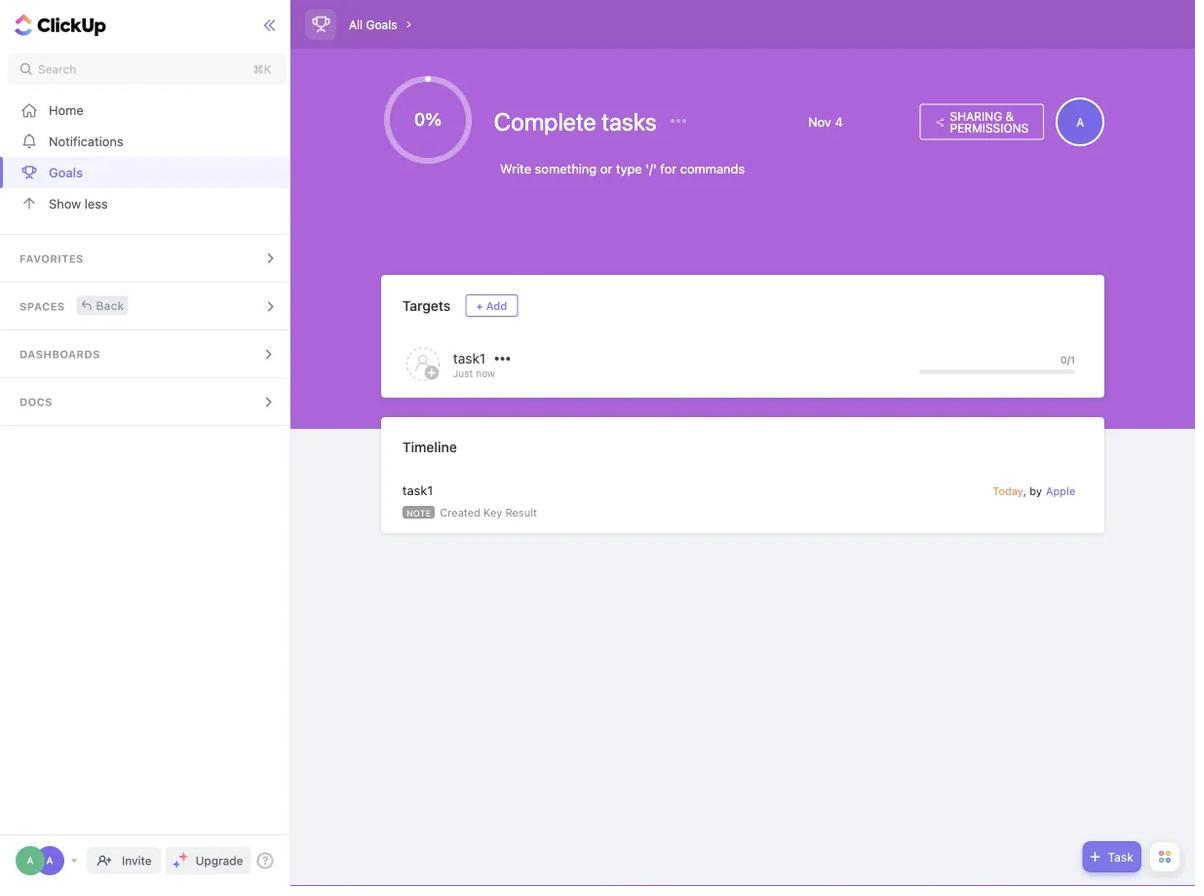 Task type: locate. For each thing, give the bounding box(es) containing it.
nov 4
[[809, 115, 843, 129]]

note
[[407, 508, 431, 518]]

permissions
[[951, 121, 1029, 135]]

2 horizontal spatial a
[[1077, 115, 1085, 129]]

invite
[[122, 854, 152, 868]]

notifications link
[[0, 126, 295, 157]]

task1
[[453, 351, 486, 367], [403, 483, 433, 497]]

search
[[38, 62, 76, 76]]

+ add
[[476, 299, 508, 312]]

+
[[476, 299, 483, 312]]

favorites button
[[0, 235, 295, 282]]

now
[[476, 368, 495, 379]]

task
[[1109, 851, 1134, 864]]

4
[[835, 115, 843, 129]]

task1 up note
[[403, 483, 433, 497]]

1 horizontal spatial task1
[[453, 351, 486, 367]]

upgrade
[[196, 854, 243, 868]]

targets
[[403, 298, 451, 314]]

sharing
[[951, 110, 1003, 123]]

result
[[506, 506, 537, 519]]

add
[[486, 299, 508, 312]]

today , by apple
[[994, 485, 1076, 497]]

goals
[[49, 165, 83, 180]]

a
[[1077, 115, 1085, 129], [27, 855, 34, 867], [46, 855, 53, 867]]

timeline
[[403, 439, 457, 456]]

show
[[49, 197, 81, 211]]

just now
[[453, 368, 495, 379]]

back link
[[77, 296, 128, 316]]

1 vertical spatial task1
[[403, 483, 433, 497]]

0 vertical spatial task1
[[453, 351, 486, 367]]

complete
[[494, 107, 597, 136]]

,
[[1024, 485, 1027, 497]]

just
[[453, 368, 473, 379]]

task1 up just now
[[453, 351, 486, 367]]

1 horizontal spatial a
[[46, 855, 53, 867]]

by
[[1030, 485, 1043, 497]]

⌘k
[[253, 62, 272, 76]]



Task type: describe. For each thing, give the bounding box(es) containing it.
home link
[[0, 95, 295, 126]]

nov 4 button
[[809, 115, 911, 129]]

a button
[[1057, 98, 1105, 146]]

docs
[[20, 396, 53, 409]]

all goals
[[349, 18, 398, 31]]

tasks
[[602, 107, 657, 136]]

sparkle svg 1 image
[[179, 853, 189, 862]]

sidebar navigation
[[0, 0, 295, 887]]

key
[[484, 506, 503, 519]]

dashboards
[[20, 348, 100, 361]]

0/1
[[1061, 354, 1076, 365]]

favorites
[[20, 253, 84, 265]]

less
[[85, 197, 108, 211]]

spaces
[[20, 300, 65, 313]]

created
[[440, 506, 481, 519]]

0 horizontal spatial task1
[[403, 483, 433, 497]]

note created key result
[[407, 506, 537, 519]]

home
[[49, 103, 84, 118]]

sharing & permissions
[[951, 110, 1029, 135]]

goals link
[[0, 157, 295, 188]]

all goals link
[[344, 12, 402, 37]]

0 horizontal spatial a
[[27, 855, 34, 867]]

today
[[994, 485, 1024, 497]]

complete tasks
[[494, 107, 662, 136]]

sparkle svg 2 image
[[173, 861, 181, 869]]

nov
[[809, 115, 832, 129]]

apple
[[1047, 485, 1076, 497]]

show less
[[49, 197, 108, 211]]

notifications
[[49, 134, 124, 149]]

&
[[1006, 110, 1015, 123]]

upgrade link
[[165, 848, 251, 875]]

a inside dropdown button
[[1077, 115, 1085, 129]]

back
[[96, 299, 124, 313]]



Task type: vqa. For each thing, say whether or not it's contained in the screenshot.
7
no



